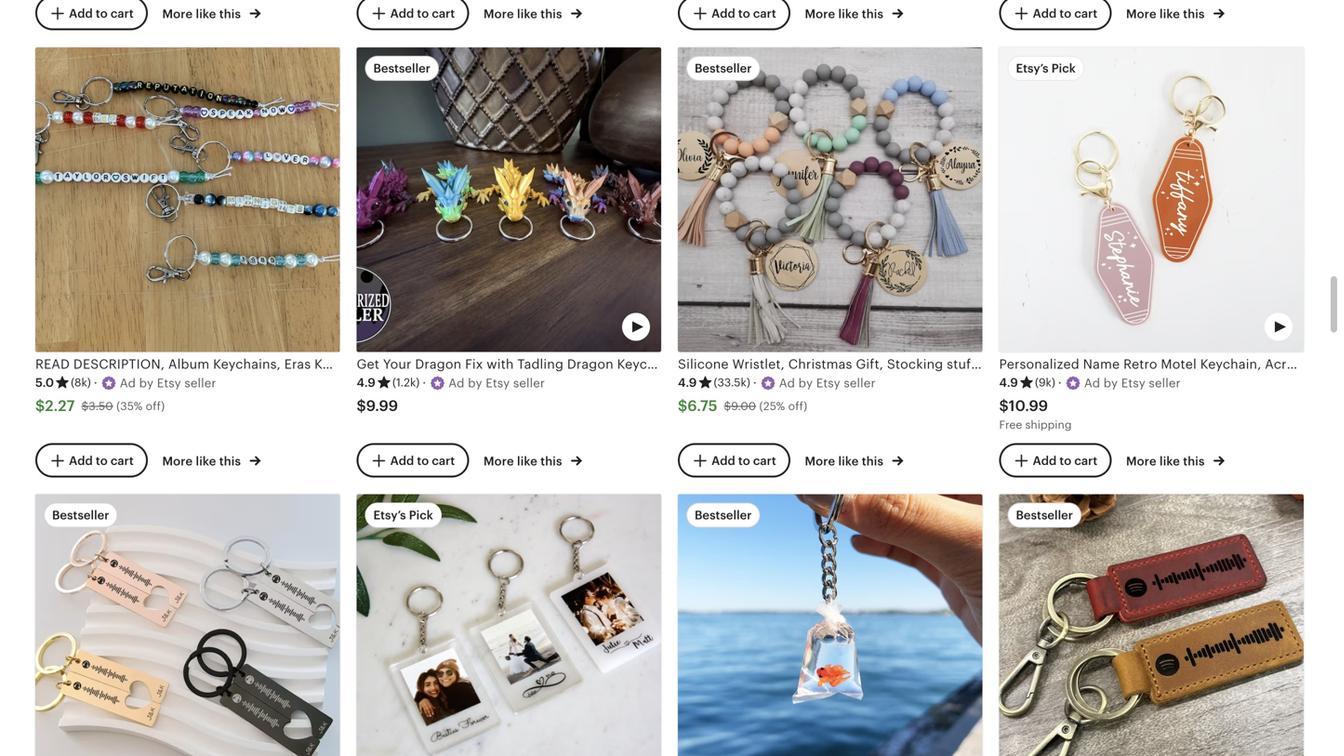 Task type: locate. For each thing, give the bounding box(es) containing it.
0 horizontal spatial etsy's
[[373, 508, 406, 522]]

like
[[196, 7, 216, 21], [517, 7, 537, 21], [838, 7, 859, 21], [1160, 7, 1180, 21], [196, 454, 216, 468], [517, 454, 537, 468], [838, 454, 859, 468], [1160, 454, 1180, 468]]

to
[[96, 7, 108, 21], [417, 7, 429, 21], [738, 7, 750, 21], [1060, 7, 1072, 21], [96, 454, 108, 468], [417, 454, 429, 468], [738, 454, 750, 468], [1060, 454, 1072, 468]]

6.75
[[687, 397, 717, 414]]

0 horizontal spatial 4.9
[[357, 376, 376, 390]]

silicone wristlet, christmas gift, stocking stuffer, custom wristlet, custom keychain, mother's,gift for teacher, wristlet, bridesmaid gift, image
[[678, 47, 982, 352]]

0 horizontal spatial etsy's pick
[[373, 508, 433, 522]]

bestseller link
[[35, 494, 340, 756], [678, 494, 982, 756], [999, 494, 1304, 756]]

2 bestseller link from the left
[[678, 494, 982, 756]]

2 4.9 from the left
[[678, 376, 697, 390]]

1 4.9 from the left
[[357, 376, 376, 390]]

pick
[[1052, 61, 1076, 75], [409, 508, 433, 522]]

$ inside $ 6.75 $ 9.00 (25% off)
[[724, 400, 731, 413]]

4.9 up $ 9.99
[[357, 376, 376, 390]]

0 vertical spatial etsy's
[[1016, 61, 1049, 75]]

get your dragon fix with tadling dragon keychains - they're so cute, you'll want to hatch them all yourself! image
[[357, 47, 661, 352]]

· for 6.75
[[753, 376, 757, 390]]

1 off) from the left
[[146, 400, 165, 413]]

· for 2.27
[[94, 376, 97, 390]]

2 horizontal spatial 4.9
[[999, 376, 1018, 390]]

$ inside $ 10.99 free shipping
[[999, 397, 1009, 414]]

more
[[162, 7, 193, 21], [484, 7, 514, 21], [805, 7, 835, 21], [1126, 7, 1157, 21], [162, 454, 193, 468], [484, 454, 514, 468], [805, 454, 835, 468], [1126, 454, 1157, 468]]

bestseller for custom song keychain, personalized scannable music keychain, chritsmas gift, anniversary gift, valentines day gift, husband birthday gift image
[[1016, 508, 1073, 522]]

0 vertical spatial pick
[[1052, 61, 1076, 75]]

more like this link
[[162, 3, 261, 23], [484, 3, 582, 23], [805, 3, 903, 23], [1126, 3, 1225, 23], [162, 451, 261, 470], [484, 451, 582, 470], [805, 451, 903, 470], [1126, 451, 1225, 470]]

2.27
[[45, 397, 75, 414]]

9.00
[[731, 400, 756, 413]]

off) for 2.27
[[146, 400, 165, 413]]

1 vertical spatial etsy's pick
[[373, 508, 433, 522]]

0 horizontal spatial bestseller link
[[35, 494, 340, 756]]

1 horizontal spatial off)
[[788, 400, 807, 413]]

cart
[[111, 7, 134, 21], [432, 7, 455, 21], [753, 7, 776, 21], [1074, 7, 1098, 21], [111, 454, 134, 468], [432, 454, 455, 468], [753, 454, 776, 468], [1074, 454, 1098, 468]]

1 horizontal spatial etsy's pick
[[1016, 61, 1076, 75]]

(25%
[[759, 400, 785, 413]]

4.9
[[357, 376, 376, 390], [678, 376, 697, 390], [999, 376, 1018, 390]]

· for 9.99
[[422, 376, 426, 390]]

0 vertical spatial etsy's pick
[[1016, 61, 1076, 75]]

$ 2.27 $ 3.50 (35% off)
[[35, 397, 165, 414]]

off) inside "$ 2.27 $ 3.50 (35% off)"
[[146, 400, 165, 413]]

·
[[94, 376, 97, 390], [422, 376, 426, 390], [753, 376, 757, 390], [1058, 376, 1062, 390]]

3.50
[[89, 400, 113, 413]]

2 horizontal spatial bestseller link
[[999, 494, 1304, 756]]

4.9 for 9.99
[[357, 376, 376, 390]]

1 · from the left
[[94, 376, 97, 390]]

1 vertical spatial etsy's
[[373, 508, 406, 522]]

etsy's pick link
[[357, 494, 661, 756]]

off) right (35%
[[146, 400, 165, 413]]

off) inside $ 6.75 $ 9.00 (25% off)
[[788, 400, 807, 413]]

off) right (25%
[[788, 400, 807, 413]]

$ for 6.75
[[678, 397, 687, 414]]

0 horizontal spatial off)
[[146, 400, 165, 413]]

4 · from the left
[[1058, 376, 1062, 390]]

0 horizontal spatial product video element
[[357, 47, 661, 352]]

· right (1.2k)
[[422, 376, 426, 390]]

personalized name retro motel keychain, acrylic, bridesmaid gift, gift for her, backpack tag, key tag, party favor, custom, corporate gift image
[[999, 47, 1304, 352]]

etsy's
[[1016, 61, 1049, 75], [373, 508, 406, 522]]

shipping
[[1025, 418, 1072, 431]]

add
[[69, 7, 93, 21], [390, 7, 414, 21], [712, 7, 735, 21], [1033, 7, 1057, 21], [69, 454, 93, 468], [390, 454, 414, 468], [712, 454, 735, 468], [1033, 454, 1057, 468]]

1 horizontal spatial pick
[[1052, 61, 1076, 75]]

1 horizontal spatial 4.9
[[678, 376, 697, 390]]

4.9 up 6.75
[[678, 376, 697, 390]]

product video element
[[357, 47, 661, 352], [999, 47, 1304, 352]]

· right (8k)
[[94, 376, 97, 390]]

product video element for 10.99
[[999, 47, 1304, 352]]

bestseller
[[373, 61, 431, 75], [695, 61, 752, 75], [52, 508, 109, 522], [695, 508, 752, 522], [1016, 508, 1073, 522]]

2 · from the left
[[422, 376, 426, 390]]

2 off) from the left
[[788, 400, 807, 413]]

(8k)
[[71, 376, 91, 389]]

bestseller for goldfish koi fish in bag resin keychain 'image'
[[695, 508, 752, 522]]

$ 9.99
[[357, 397, 398, 414]]

3 · from the left
[[753, 376, 757, 390]]

$
[[35, 397, 45, 414], [357, 397, 366, 414], [678, 397, 687, 414], [999, 397, 1009, 414], [81, 400, 89, 413], [724, 400, 731, 413]]

etsy's pick
[[1016, 61, 1076, 75], [373, 508, 433, 522]]

1 horizontal spatial bestseller link
[[678, 494, 982, 756]]

· right (9k)
[[1058, 376, 1062, 390]]

1 horizontal spatial product video element
[[999, 47, 1304, 352]]

· right (33.5k)
[[753, 376, 757, 390]]

off)
[[146, 400, 165, 413], [788, 400, 807, 413]]

0 horizontal spatial pick
[[409, 508, 433, 522]]

2 product video element from the left
[[999, 47, 1304, 352]]

1 product video element from the left
[[357, 47, 661, 352]]

this
[[219, 7, 241, 21], [541, 7, 562, 21], [862, 7, 884, 21], [1183, 7, 1205, 21], [219, 454, 241, 468], [541, 454, 562, 468], [862, 454, 884, 468], [1183, 454, 1205, 468]]

add to cart
[[69, 7, 134, 21], [390, 7, 455, 21], [712, 7, 776, 21], [1033, 7, 1098, 21], [69, 454, 134, 468], [390, 454, 455, 468], [712, 454, 776, 468], [1033, 454, 1098, 468]]

4.9 up 10.99
[[999, 376, 1018, 390]]

more like this
[[162, 7, 244, 21], [484, 7, 565, 21], [805, 7, 887, 21], [1126, 7, 1208, 21], [162, 454, 244, 468], [484, 454, 565, 468], [805, 454, 887, 468], [1126, 454, 1208, 468]]

add to cart button
[[35, 0, 148, 31], [357, 0, 469, 31], [678, 0, 790, 31], [999, 0, 1112, 31], [35, 443, 148, 478], [357, 443, 469, 478], [678, 443, 790, 478], [999, 443, 1112, 478]]



Task type: describe. For each thing, give the bounding box(es) containing it.
1 bestseller link from the left
[[35, 494, 340, 756]]

$ 6.75 $ 9.00 (25% off)
[[678, 397, 807, 414]]

(35%
[[116, 400, 143, 413]]

$ 10.99 free shipping
[[999, 397, 1072, 431]]

(33.5k)
[[714, 376, 750, 389]]

3 4.9 from the left
[[999, 376, 1018, 390]]

bestseller for "custom couple keychain | your song keychain | customized keyring | custom heart keychain | engraving keychain | personalized gift for her" image
[[52, 508, 109, 522]]

3 bestseller link from the left
[[999, 494, 1304, 756]]

$ for 10.99
[[999, 397, 1009, 414]]

product video element for 9.99
[[357, 47, 661, 352]]

off) for 6.75
[[788, 400, 807, 413]]

(1.2k)
[[392, 376, 420, 389]]

10.99
[[1009, 397, 1048, 414]]

(9k)
[[1035, 376, 1055, 389]]

$ for 9.99
[[357, 397, 366, 414]]

free
[[999, 418, 1022, 431]]

9.99
[[366, 397, 398, 414]]

1 horizontal spatial etsy's
[[1016, 61, 1049, 75]]

read description, album keychains, eras keychains, taylor bracelets but make it keychains, taylor swift image
[[35, 47, 340, 352]]

custom couple keychain | your song keychain | customized keyring | custom heart keychain | engraving keychain | personalized gift for her image
[[35, 494, 340, 756]]

goldfish koi fish in bag resin keychain image
[[678, 494, 982, 756]]

custom song keychain, personalized scannable music keychain, chritsmas gift, anniversary gift, valentines day gift, husband birthday gift image
[[999, 494, 1304, 756]]

$ for 2.27
[[35, 397, 45, 414]]

1 vertical spatial pick
[[409, 508, 433, 522]]

custom photo keychain | personalized photo keychain | anniversary gift | gift for him | gift for her | christmas gifts image
[[357, 494, 661, 756]]

5.0
[[35, 376, 54, 390]]

4.9 for 6.75
[[678, 376, 697, 390]]

bestseller for silicone wristlet, christmas gift, stocking stuffer, custom wristlet, custom keychain, mother's,gift for teacher, wristlet, bridesmaid gift,
[[695, 61, 752, 75]]

$ inside "$ 2.27 $ 3.50 (35% off)"
[[81, 400, 89, 413]]



Task type: vqa. For each thing, say whether or not it's contained in the screenshot.
the Etsy's
yes



